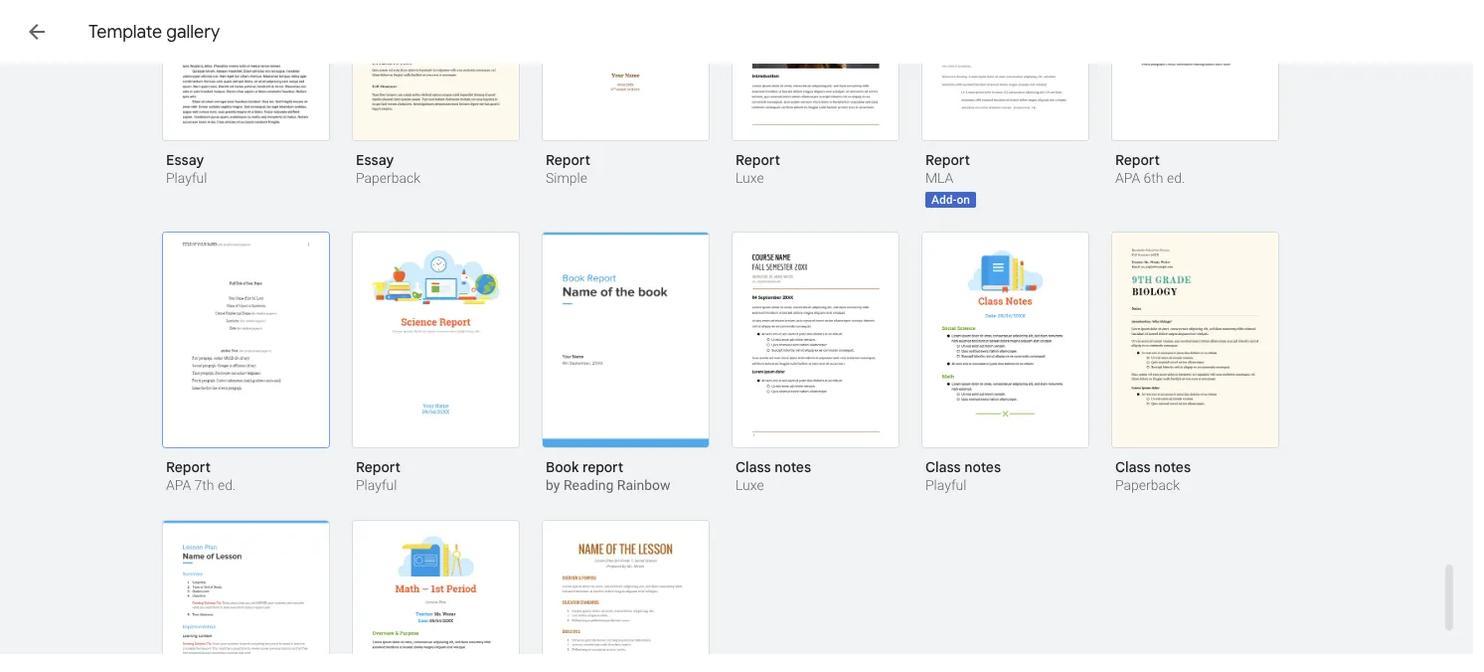 Task type: describe. For each thing, give the bounding box(es) containing it.
on
[[957, 193, 970, 207]]

class for class notes paperback
[[1116, 458, 1151, 476]]

essay for essay paperback
[[356, 151, 394, 169]]

apa for report apa 7th ed.
[[166, 477, 191, 494]]

report apa 7th ed.
[[166, 458, 236, 494]]

template gallery
[[88, 20, 220, 43]]

book
[[546, 458, 579, 476]]

docs link
[[64, 12, 160, 56]]

choose template dialog dialog
[[0, 0, 1474, 655]]

essay paperback
[[356, 151, 421, 186]]

book report option
[[542, 232, 710, 496]]

luxe inside report luxe
[[736, 170, 764, 186]]

3 option from the left
[[542, 520, 710, 655]]

2 essay option from the left
[[352, 0, 520, 189]]

report for report simple
[[546, 151, 590, 169]]

notes for class notes paperback
[[1155, 458, 1191, 476]]

2 option from the left
[[352, 520, 520, 655]]

playful inside class notes playful
[[926, 477, 967, 494]]

1 class notes option from the left
[[732, 232, 900, 496]]

notes for class notes luxe
[[775, 458, 811, 476]]

report mla add-on
[[926, 151, 970, 207]]

report for report playful
[[356, 458, 401, 476]]

report luxe
[[736, 151, 780, 186]]

6th
[[1144, 170, 1164, 186]]

report for report apa 7th ed.
[[166, 458, 211, 476]]

mla
[[926, 170, 954, 186]]

apa for report apa 6th ed.
[[1116, 170, 1141, 186]]

playful for essay
[[166, 170, 207, 186]]

report apa 6th ed.
[[1116, 151, 1185, 186]]

simple
[[546, 170, 588, 186]]

2 class notes option from the left
[[922, 232, 1090, 496]]

class notes paperback
[[1116, 458, 1191, 494]]

report simple
[[546, 151, 590, 186]]

essay playful
[[166, 151, 207, 186]]

notes for class notes playful
[[965, 458, 1001, 476]]



Task type: vqa. For each thing, say whether or not it's contained in the screenshot.
Text box "image"
no



Task type: locate. For each thing, give the bounding box(es) containing it.
ed. inside report apa 7th ed.
[[218, 477, 236, 494]]

report
[[583, 458, 624, 476]]

0 horizontal spatial class notes option
[[732, 232, 900, 496]]

apa inside report apa 6th ed.
[[1116, 170, 1141, 186]]

0 horizontal spatial class
[[736, 458, 771, 476]]

luxe inside class notes luxe
[[736, 477, 764, 494]]

1 horizontal spatial notes
[[965, 458, 1001, 476]]

ed. right 7th
[[218, 477, 236, 494]]

playful inside essay option
[[166, 170, 207, 186]]

paperback inside essay option
[[356, 170, 421, 186]]

report inside report mla add-on
[[926, 151, 970, 169]]

1 horizontal spatial paperback
[[1116, 477, 1180, 494]]

1 horizontal spatial ed.
[[1167, 170, 1185, 186]]

2 notes from the left
[[965, 458, 1001, 476]]

paperback
[[356, 170, 421, 186], [1116, 477, 1180, 494]]

2 horizontal spatial class notes option
[[1112, 232, 1280, 496]]

luxe
[[736, 170, 764, 186], [736, 477, 764, 494]]

playful
[[166, 170, 207, 186], [356, 477, 397, 494], [926, 477, 967, 494]]

1 essay option from the left
[[162, 0, 330, 189]]

0 horizontal spatial option
[[162, 520, 330, 655]]

ed. right 6th
[[1167, 170, 1185, 186]]

0 horizontal spatial paperback
[[356, 170, 421, 186]]

apa left 6th
[[1116, 170, 1141, 186]]

1 horizontal spatial essay option
[[352, 0, 520, 189]]

1 horizontal spatial option
[[352, 520, 520, 655]]

2 horizontal spatial option
[[542, 520, 710, 655]]

class inside class notes paperback
[[1116, 458, 1151, 476]]

1 vertical spatial paperback
[[1116, 477, 1180, 494]]

report playful
[[356, 458, 401, 494]]

1 vertical spatial apa
[[166, 477, 191, 494]]

1 horizontal spatial apa
[[1116, 170, 1141, 186]]

2 class from the left
[[926, 458, 961, 476]]

ed. for report apa 7th ed.
[[218, 477, 236, 494]]

docs
[[111, 19, 160, 45]]

essay for essay playful
[[166, 151, 204, 169]]

class inside class notes playful
[[926, 458, 961, 476]]

2 horizontal spatial playful
[[926, 477, 967, 494]]

1 horizontal spatial playful
[[356, 477, 397, 494]]

notes inside class notes playful
[[965, 458, 1001, 476]]

0 horizontal spatial apa
[[166, 477, 191, 494]]

class for class notes playful
[[926, 458, 961, 476]]

ed. for report apa 6th ed.
[[1167, 170, 1185, 186]]

class notes option
[[732, 232, 900, 496], [922, 232, 1090, 496], [1112, 232, 1280, 496]]

class notes luxe
[[736, 458, 811, 494]]

1 horizontal spatial class
[[926, 458, 961, 476]]

7th
[[194, 477, 214, 494]]

ed.
[[1167, 170, 1185, 186], [218, 477, 236, 494]]

3 class notes option from the left
[[1112, 232, 1280, 496]]

essay inside essay paperback
[[356, 151, 394, 169]]

2 luxe from the top
[[736, 477, 764, 494]]

0 vertical spatial luxe
[[736, 170, 764, 186]]

0 horizontal spatial playful
[[166, 170, 207, 186]]

1 horizontal spatial essay
[[356, 151, 394, 169]]

add-
[[932, 193, 957, 207]]

ed. inside report apa 6th ed.
[[1167, 170, 1185, 186]]

playful inside report playful
[[356, 477, 397, 494]]

apa inside report apa 7th ed.
[[166, 477, 191, 494]]

paperback inside class notes paperback
[[1116, 477, 1180, 494]]

0 horizontal spatial essay option
[[162, 0, 330, 189]]

1 notes from the left
[[775, 458, 811, 476]]

notes inside class notes paperback
[[1155, 458, 1191, 476]]

playful for report
[[356, 477, 397, 494]]

gallery
[[166, 20, 220, 43]]

2 essay from the left
[[356, 151, 394, 169]]

0 vertical spatial ed.
[[1167, 170, 1185, 186]]

class inside class notes luxe
[[736, 458, 771, 476]]

report inside report apa 7th ed.
[[166, 458, 211, 476]]

notes
[[775, 458, 811, 476], [965, 458, 1001, 476], [1155, 458, 1191, 476]]

report for report luxe
[[736, 151, 780, 169]]

1 luxe from the top
[[736, 170, 764, 186]]

book report by reading rainbow
[[546, 458, 671, 494]]

option
[[162, 520, 330, 655], [352, 520, 520, 655], [542, 520, 710, 655]]

1 essay from the left
[[166, 151, 204, 169]]

essay option
[[162, 0, 330, 189], [352, 0, 520, 189]]

1 vertical spatial luxe
[[736, 477, 764, 494]]

reading
[[564, 477, 614, 494]]

2 horizontal spatial notes
[[1155, 458, 1191, 476]]

by
[[546, 477, 560, 494]]

1 vertical spatial ed.
[[218, 477, 236, 494]]

report option
[[542, 0, 710, 189], [732, 0, 900, 189], [922, 0, 1090, 208], [1112, 0, 1280, 189], [162, 232, 330, 496], [352, 232, 520, 496]]

0 vertical spatial apa
[[1116, 170, 1141, 186]]

0 horizontal spatial notes
[[775, 458, 811, 476]]

template
[[88, 20, 162, 43]]

notes inside class notes luxe
[[775, 458, 811, 476]]

report
[[546, 151, 590, 169], [736, 151, 780, 169], [926, 151, 970, 169], [1116, 151, 1160, 169], [166, 458, 211, 476], [356, 458, 401, 476]]

0 horizontal spatial essay
[[166, 151, 204, 169]]

1 class from the left
[[736, 458, 771, 476]]

report for report mla add-on
[[926, 151, 970, 169]]

rainbow
[[617, 477, 671, 494]]

1 horizontal spatial class notes option
[[922, 232, 1090, 496]]

2 horizontal spatial class
[[1116, 458, 1151, 476]]

apa
[[1116, 170, 1141, 186], [166, 477, 191, 494]]

class notes playful
[[926, 458, 1001, 494]]

reading rainbow link
[[564, 477, 671, 494]]

apa left 7th
[[166, 477, 191, 494]]

1 option from the left
[[162, 520, 330, 655]]

report for report apa 6th ed.
[[1116, 151, 1160, 169]]

3 notes from the left
[[1155, 458, 1191, 476]]

essay
[[166, 151, 204, 169], [356, 151, 394, 169]]

report inside report apa 6th ed.
[[1116, 151, 1160, 169]]

class for class notes luxe
[[736, 458, 771, 476]]

0 vertical spatial paperback
[[356, 170, 421, 186]]

class
[[736, 458, 771, 476], [926, 458, 961, 476], [1116, 458, 1151, 476]]

0 horizontal spatial ed.
[[218, 477, 236, 494]]

essay inside 'essay playful'
[[166, 151, 204, 169]]

3 class from the left
[[1116, 458, 1151, 476]]



